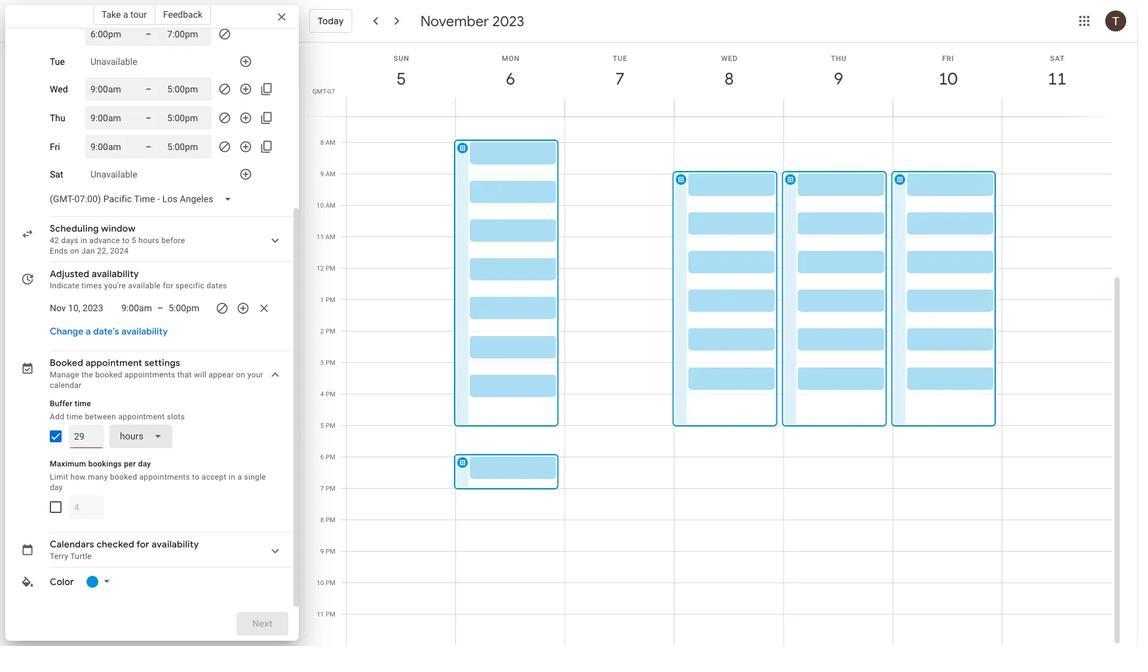 Task type: describe. For each thing, give the bounding box(es) containing it.
that
[[177, 370, 192, 379]]

pm for 2 pm
[[326, 327, 336, 335]]

0 horizontal spatial 6
[[320, 453, 324, 461]]

3
[[320, 359, 324, 366]]

sun
[[394, 54, 410, 62]]

pm for 10 pm
[[326, 579, 336, 587]]

friday, november 10 element
[[933, 64, 963, 94]]

End time on Thursdays text field
[[167, 110, 207, 126]]

limit
[[50, 473, 68, 482]]

fri 10
[[938, 54, 957, 89]]

per
[[124, 459, 136, 469]]

7 column header
[[565, 43, 675, 116]]

9 pm
[[320, 547, 336, 555]]

maximum
[[50, 459, 86, 469]]

5 inside sun 5
[[396, 68, 405, 89]]

gmt-07
[[312, 87, 335, 95]]

saturday, november 11 element
[[1043, 64, 1073, 94]]

take
[[102, 9, 121, 20]]

calendars
[[50, 539, 94, 551]]

22,
[[97, 246, 108, 256]]

booked
[[50, 357, 83, 369]]

Start time on Mondays text field
[[90, 26, 130, 42]]

appointment inside the booked appointment settings manage the booked appointments that will appear on your calendar
[[86, 357, 142, 369]]

11 for 11 am
[[317, 233, 324, 241]]

10 for 10 pm
[[317, 579, 324, 587]]

on inside the booked appointment settings manage the booked appointments that will appear on your calendar
[[236, 370, 245, 379]]

6 pm
[[320, 453, 336, 461]]

– down tour
[[146, 29, 152, 39]]

0 vertical spatial time
[[75, 399, 91, 408]]

change a date's availability
[[50, 326, 168, 338]]

6 inside mon 6
[[505, 68, 515, 89]]

indicate
[[50, 281, 79, 290]]

hours
[[138, 236, 159, 245]]

times
[[81, 281, 102, 290]]

tue 7
[[613, 54, 628, 89]]

availability for for
[[152, 539, 199, 551]]

8 for 8 pm
[[320, 516, 324, 524]]

tuesday, november 7 element
[[605, 64, 635, 94]]

Start time on Thursdays text field
[[90, 110, 130, 126]]

booked inside the booked appointment settings manage the booked appointments that will appear on your calendar
[[95, 370, 122, 379]]

tour
[[130, 9, 147, 20]]

8 column header
[[674, 43, 784, 116]]

am for 8 am
[[326, 138, 336, 146]]

10 inside column header
[[938, 68, 957, 89]]

change
[[50, 326, 84, 338]]

how
[[70, 473, 86, 482]]

10 am
[[317, 201, 336, 209]]

– left end time text box
[[157, 303, 163, 313]]

tue for tue 7
[[613, 54, 628, 62]]

turtle
[[70, 552, 92, 561]]

pm for 1 pm
[[326, 296, 336, 303]]

gmt-
[[312, 87, 328, 95]]

tue for tue
[[50, 56, 65, 67]]

manage
[[50, 370, 79, 379]]

10 for 10 am
[[317, 201, 324, 209]]

pm for 7 pm
[[326, 484, 336, 492]]

dates
[[207, 281, 227, 290]]

am for 10 am
[[326, 201, 336, 209]]

wed for wed 8
[[721, 54, 738, 62]]

availability for date's
[[121, 326, 168, 338]]

the
[[81, 370, 93, 379]]

color
[[50, 576, 74, 588]]

9 am
[[320, 170, 336, 178]]

available
[[128, 281, 161, 290]]

pm for 4 pm
[[326, 390, 336, 398]]

12 pm
[[317, 264, 336, 272]]

scheduling
[[50, 223, 99, 235]]

– for fri
[[146, 141, 152, 152]]

date's
[[93, 326, 119, 338]]

settings
[[145, 357, 180, 369]]

9 inside "thu 9"
[[833, 68, 843, 89]]

today button
[[309, 5, 352, 37]]

8 for 8 am
[[320, 138, 324, 146]]

9 for 9 pm
[[320, 547, 324, 555]]

single
[[244, 473, 266, 482]]

sat for sat 11
[[1051, 54, 1065, 62]]

a for change
[[86, 326, 91, 338]]

will
[[194, 370, 207, 379]]

pm for 9 pm
[[326, 547, 336, 555]]

grid containing 5
[[304, 43, 1123, 646]]

8 inside wed 8
[[724, 68, 733, 89]]

wednesday, november 8 element
[[714, 64, 745, 94]]

buffer
[[50, 399, 73, 408]]

sat 11
[[1047, 54, 1066, 89]]

6 column header
[[455, 43, 565, 116]]

10 column header
[[893, 43, 1003, 116]]

1 vertical spatial day
[[50, 483, 63, 492]]

bookings
[[88, 459, 122, 469]]

thursday, november 9 element
[[824, 64, 854, 94]]

1 horizontal spatial day
[[138, 459, 151, 469]]

4
[[320, 390, 324, 398]]

for inside calendars checked for availability terry turtle
[[136, 539, 149, 551]]

11 for 11 pm
[[317, 610, 324, 618]]

buffer time add time between appointment slots
[[50, 399, 185, 421]]

9 for 9 am
[[320, 170, 324, 178]]

1 pm
[[320, 296, 336, 303]]

november
[[421, 12, 489, 30]]

change a date's availability button
[[45, 320, 173, 343]]

7 pm
[[320, 484, 336, 492]]

7 inside tue 7
[[615, 68, 624, 89]]

appointments inside the booked appointment settings manage the booked appointments that will appear on your calendar
[[124, 370, 175, 379]]

sun 5
[[394, 54, 410, 89]]

wed 8
[[721, 54, 738, 89]]

advance
[[89, 236, 120, 245]]

Maximum bookings per day number field
[[74, 496, 99, 519]]

before
[[161, 236, 185, 245]]

wed for wed
[[50, 84, 68, 95]]

Start time on Fridays text field
[[90, 139, 130, 155]]

slots
[[167, 412, 185, 421]]

to inside maximum bookings per day limit how many booked appointments to accept in a single day
[[192, 473, 200, 482]]

1
[[320, 296, 324, 303]]

2024
[[110, 246, 129, 256]]

Start time text field
[[115, 300, 152, 316]]

monday, november 6 element
[[496, 64, 526, 94]]

scheduling window 42 days in advance to 5 hours before ends on jan 22, 2024
[[50, 223, 185, 256]]

booked inside maximum bookings per day limit how many booked appointments to accept in a single day
[[110, 473, 137, 482]]

ends
[[50, 246, 68, 256]]

1 vertical spatial time
[[67, 412, 83, 421]]



Task type: vqa. For each thing, say whether or not it's contained in the screenshot.
right the 6
yes



Task type: locate. For each thing, give the bounding box(es) containing it.
0 vertical spatial thu
[[831, 54, 847, 62]]

availability inside adjusted availability indicate times you're available for specific dates
[[92, 268, 139, 280]]

10
[[938, 68, 957, 89], [317, 201, 324, 209], [317, 579, 324, 587]]

5 down sun
[[396, 68, 405, 89]]

11 column header
[[1002, 43, 1112, 116]]

12 pm from the top
[[326, 610, 336, 618]]

Buffer time number field
[[74, 425, 99, 448]]

0 horizontal spatial 5
[[132, 236, 136, 245]]

9 pm from the top
[[326, 516, 336, 524]]

jan
[[81, 246, 95, 256]]

0 horizontal spatial for
[[136, 539, 149, 551]]

2 vertical spatial 10
[[317, 579, 324, 587]]

for left specific
[[163, 281, 173, 290]]

5 pm
[[320, 421, 336, 429]]

0 vertical spatial 7
[[615, 68, 624, 89]]

fri left the start time on fridays text field
[[50, 141, 60, 152]]

1 horizontal spatial thu
[[831, 54, 847, 62]]

unavailable
[[90, 56, 137, 67], [90, 169, 137, 180]]

1 vertical spatial appointment
[[118, 412, 165, 421]]

1 horizontal spatial tue
[[613, 54, 628, 62]]

11 pm
[[317, 610, 336, 618]]

0 vertical spatial on
[[70, 246, 79, 256]]

0 vertical spatial a
[[123, 9, 128, 20]]

to left accept on the left bottom
[[192, 473, 200, 482]]

8 pm from the top
[[326, 484, 336, 492]]

0 vertical spatial sat
[[1051, 54, 1065, 62]]

tue
[[613, 54, 628, 62], [50, 56, 65, 67]]

0 vertical spatial 11
[[1047, 68, 1066, 89]]

– for thu
[[146, 112, 152, 123]]

between
[[85, 412, 116, 421]]

time right buffer
[[75, 399, 91, 408]]

9 column header
[[784, 43, 894, 116]]

– right start time on wednesdays text box on the top of page
[[146, 84, 152, 94]]

wed up wednesday, november 8 element
[[721, 54, 738, 62]]

availability down start time text field
[[121, 326, 168, 338]]

0 horizontal spatial a
[[86, 326, 91, 338]]

thu inside 9 column header
[[831, 54, 847, 62]]

1 horizontal spatial 6
[[505, 68, 515, 89]]

2 horizontal spatial a
[[238, 473, 242, 482]]

0 horizontal spatial in
[[81, 236, 87, 245]]

6 down mon on the top left of the page
[[505, 68, 515, 89]]

1 horizontal spatial wed
[[721, 54, 738, 62]]

6 down 5 pm
[[320, 453, 324, 461]]

0 horizontal spatial to
[[122, 236, 130, 245]]

window
[[101, 223, 136, 235]]

0 vertical spatial for
[[163, 281, 173, 290]]

3 pm from the top
[[326, 327, 336, 335]]

0 vertical spatial 9
[[833, 68, 843, 89]]

many
[[88, 473, 108, 482]]

6 pm from the top
[[326, 421, 336, 429]]

0 vertical spatial in
[[81, 236, 87, 245]]

appointments left accept on the left bottom
[[139, 473, 190, 482]]

feedback
[[163, 9, 203, 20]]

–
[[146, 29, 152, 39], [146, 84, 152, 94], [146, 112, 152, 123], [146, 141, 152, 152], [157, 303, 163, 313]]

0 vertical spatial day
[[138, 459, 151, 469]]

0 horizontal spatial thu
[[50, 113, 65, 123]]

availability inside button
[[121, 326, 168, 338]]

Start time on Wednesdays text field
[[90, 81, 130, 97]]

1 vertical spatial sat
[[50, 169, 63, 180]]

0 vertical spatial fri
[[942, 54, 955, 62]]

1 horizontal spatial a
[[123, 9, 128, 20]]

am down '8 am'
[[326, 170, 336, 178]]

fri
[[942, 54, 955, 62], [50, 141, 60, 152]]

2
[[320, 327, 324, 335]]

11 pm from the top
[[326, 579, 336, 587]]

2 pm
[[320, 327, 336, 335]]

2 vertical spatial 8
[[320, 516, 324, 524]]

specific
[[175, 281, 204, 290]]

booked appointment settings manage the booked appointments that will appear on your calendar
[[50, 357, 264, 390]]

2 am from the top
[[326, 170, 336, 178]]

None field
[[45, 187, 242, 211], [109, 425, 172, 448], [45, 187, 242, 211], [109, 425, 172, 448]]

Date text field
[[50, 300, 104, 316]]

tue inside 7 column header
[[613, 54, 628, 62]]

a for take
[[123, 9, 128, 20]]

booked right the
[[95, 370, 122, 379]]

day down limit
[[50, 483, 63, 492]]

1 vertical spatial 7
[[320, 484, 324, 492]]

5 column header
[[346, 43, 456, 116]]

you're
[[104, 281, 126, 290]]

mon 6
[[502, 54, 520, 89]]

to up 2024
[[122, 236, 130, 245]]

today
[[318, 15, 344, 27]]

42
[[50, 236, 59, 245]]

pm down 5 pm
[[326, 453, 336, 461]]

10 pm
[[317, 579, 336, 587]]

appointment up the
[[86, 357, 142, 369]]

accept
[[202, 473, 227, 482]]

2 vertical spatial availability
[[152, 539, 199, 551]]

pm right '1'
[[326, 296, 336, 303]]

adjusted
[[50, 268, 89, 280]]

appointment
[[86, 357, 142, 369], [118, 412, 165, 421]]

1 vertical spatial 10
[[317, 201, 324, 209]]

a left tour
[[123, 9, 128, 20]]

0 vertical spatial 10
[[938, 68, 957, 89]]

3 am from the top
[[326, 201, 336, 209]]

12
[[317, 264, 324, 272]]

07
[[328, 87, 335, 95]]

in inside maximum bookings per day limit how many booked appointments to accept in a single day
[[229, 473, 235, 482]]

1 horizontal spatial 7
[[615, 68, 624, 89]]

a inside maximum bookings per day limit how many booked appointments to accept in a single day
[[238, 473, 242, 482]]

2 horizontal spatial 5
[[396, 68, 405, 89]]

4 am from the top
[[326, 233, 336, 241]]

0 vertical spatial appointments
[[124, 370, 175, 379]]

availability up you're
[[92, 268, 139, 280]]

pm down '8 pm'
[[326, 547, 336, 555]]

1 vertical spatial 9
[[320, 170, 324, 178]]

am for 9 am
[[326, 170, 336, 178]]

sunday, november 5 element
[[386, 64, 416, 94]]

pm for 8 pm
[[326, 516, 336, 524]]

thu 9
[[831, 54, 847, 89]]

1 horizontal spatial on
[[236, 370, 245, 379]]

11 inside 11 column header
[[1047, 68, 1066, 89]]

0 vertical spatial to
[[122, 236, 130, 245]]

in up jan
[[81, 236, 87, 245]]

to inside scheduling window 42 days in advance to 5 hours before ends on jan 22, 2024
[[122, 236, 130, 245]]

0 vertical spatial availability
[[92, 268, 139, 280]]

End time on Wednesdays text field
[[167, 81, 207, 97]]

on
[[70, 246, 79, 256], [236, 370, 245, 379]]

2 vertical spatial a
[[238, 473, 242, 482]]

pm for 12 pm
[[326, 264, 336, 272]]

am down 9 am
[[326, 201, 336, 209]]

adjusted availability indicate times you're available for specific dates
[[50, 268, 227, 290]]

appointments down settings
[[124, 370, 175, 379]]

0 vertical spatial appointment
[[86, 357, 142, 369]]

a left date's
[[86, 326, 91, 338]]

1 unavailable from the top
[[90, 56, 137, 67]]

2 unavailable from the top
[[90, 169, 137, 180]]

appointments inside maximum bookings per day limit how many booked appointments to accept in a single day
[[139, 473, 190, 482]]

7
[[615, 68, 624, 89], [320, 484, 324, 492]]

to
[[122, 236, 130, 245], [192, 473, 200, 482]]

– left "end time on thursdays" text box
[[146, 112, 152, 123]]

availability
[[92, 268, 139, 280], [121, 326, 168, 338], [152, 539, 199, 551]]

wed left start time on wednesdays text box on the top of page
[[50, 84, 68, 95]]

pm down 6 pm at the bottom left of page
[[326, 484, 336, 492]]

pm right 3
[[326, 359, 336, 366]]

2 vertical spatial 5
[[320, 421, 324, 429]]

for right checked
[[136, 539, 149, 551]]

0 horizontal spatial tue
[[50, 56, 65, 67]]

mon
[[502, 54, 520, 62]]

am up 12 pm
[[326, 233, 336, 241]]

2 vertical spatial 9
[[320, 547, 324, 555]]

sat up saturday, november 11 element
[[1051, 54, 1065, 62]]

11 am
[[317, 233, 336, 241]]

1 vertical spatial availability
[[121, 326, 168, 338]]

0 vertical spatial 5
[[396, 68, 405, 89]]

take a tour
[[102, 9, 147, 20]]

wed inside 8 column header
[[721, 54, 738, 62]]

0 horizontal spatial wed
[[50, 84, 68, 95]]

availability right checked
[[152, 539, 199, 551]]

sat for sat
[[50, 169, 63, 180]]

a left single
[[238, 473, 242, 482]]

End time text field
[[169, 300, 205, 316]]

End time on Mondays text field
[[167, 26, 207, 42]]

1 horizontal spatial fri
[[942, 54, 955, 62]]

add
[[50, 412, 64, 421]]

0 horizontal spatial 7
[[320, 484, 324, 492]]

in right accept on the left bottom
[[229, 473, 235, 482]]

1 vertical spatial wed
[[50, 84, 68, 95]]

pm for 11 pm
[[326, 610, 336, 618]]

on inside scheduling window 42 days in advance to 5 hours before ends on jan 22, 2024
[[70, 246, 79, 256]]

1 vertical spatial in
[[229, 473, 235, 482]]

3 pm
[[320, 359, 336, 366]]

am for 11 am
[[326, 233, 336, 241]]

pm up 6 pm at the bottom left of page
[[326, 421, 336, 429]]

fri up friday, november 10 element
[[942, 54, 955, 62]]

5 inside scheduling window 42 days in advance to 5 hours before ends on jan 22, 2024
[[132, 236, 136, 245]]

0 horizontal spatial on
[[70, 246, 79, 256]]

unavailable for tue
[[90, 56, 137, 67]]

0 horizontal spatial sat
[[50, 169, 63, 180]]

fri for fri 10
[[942, 54, 955, 62]]

november 2023
[[421, 12, 525, 30]]

thu for thu 9
[[831, 54, 847, 62]]

sat
[[1051, 54, 1065, 62], [50, 169, 63, 180]]

2023
[[493, 12, 525, 30]]

on left your
[[236, 370, 245, 379]]

2 vertical spatial 11
[[317, 610, 324, 618]]

0 vertical spatial wed
[[721, 54, 738, 62]]

pm down 10 pm
[[326, 610, 336, 618]]

6
[[505, 68, 515, 89], [320, 453, 324, 461]]

5 pm from the top
[[326, 390, 336, 398]]

terry
[[50, 552, 68, 561]]

in inside scheduling window 42 days in advance to 5 hours before ends on jan 22, 2024
[[81, 236, 87, 245]]

am up 9 am
[[326, 138, 336, 146]]

for inside adjusted availability indicate times you're available for specific dates
[[163, 281, 173, 290]]

1 horizontal spatial sat
[[1051, 54, 1065, 62]]

1 vertical spatial 6
[[320, 453, 324, 461]]

1 horizontal spatial to
[[192, 473, 200, 482]]

5 down 4
[[320, 421, 324, 429]]

calendars checked for availability terry turtle
[[50, 539, 199, 561]]

pm for 5 pm
[[326, 421, 336, 429]]

4 pm
[[320, 390, 336, 398]]

pm right 4
[[326, 390, 336, 398]]

wed
[[721, 54, 738, 62], [50, 84, 68, 95]]

1 vertical spatial 11
[[317, 233, 324, 241]]

0 horizontal spatial fri
[[50, 141, 60, 152]]

2 pm from the top
[[326, 296, 336, 303]]

maximum bookings per day limit how many booked appointments to accept in a single day
[[50, 459, 266, 492]]

– for wed
[[146, 84, 152, 94]]

time
[[75, 399, 91, 408], [67, 412, 83, 421]]

your
[[248, 370, 264, 379]]

1 vertical spatial a
[[86, 326, 91, 338]]

10 pm from the top
[[326, 547, 336, 555]]

1 vertical spatial appointments
[[139, 473, 190, 482]]

grid
[[304, 43, 1123, 646]]

thu for thu
[[50, 113, 65, 123]]

5 left hours
[[132, 236, 136, 245]]

1 vertical spatial 5
[[132, 236, 136, 245]]

feedback button
[[155, 4, 211, 25]]

unavailable down start time on mondays text field
[[90, 56, 137, 67]]

0 vertical spatial booked
[[95, 370, 122, 379]]

pm up 9 pm
[[326, 516, 336, 524]]

pm down 9 pm
[[326, 579, 336, 587]]

11
[[1047, 68, 1066, 89], [317, 233, 324, 241], [317, 610, 324, 618]]

1 vertical spatial to
[[192, 473, 200, 482]]

unavailable for sat
[[90, 169, 137, 180]]

1 vertical spatial 8
[[320, 138, 324, 146]]

1 horizontal spatial 5
[[320, 421, 324, 429]]

1 vertical spatial thu
[[50, 113, 65, 123]]

on down days
[[70, 246, 79, 256]]

calendar
[[50, 381, 82, 390]]

1 horizontal spatial in
[[229, 473, 235, 482]]

sat inside sat 11
[[1051, 54, 1065, 62]]

pm for 3 pm
[[326, 359, 336, 366]]

1 vertical spatial for
[[136, 539, 149, 551]]

0 horizontal spatial day
[[50, 483, 63, 492]]

1 horizontal spatial for
[[163, 281, 173, 290]]

1 am from the top
[[326, 138, 336, 146]]

End time on Fridays text field
[[167, 139, 207, 155]]

fri for fri
[[50, 141, 60, 152]]

booked down per
[[110, 473, 137, 482]]

day right per
[[138, 459, 151, 469]]

checked
[[97, 539, 134, 551]]

1 vertical spatial booked
[[110, 473, 137, 482]]

pm for 6 pm
[[326, 453, 336, 461]]

4 pm from the top
[[326, 359, 336, 366]]

thu
[[831, 54, 847, 62], [50, 113, 65, 123]]

0 vertical spatial unavailable
[[90, 56, 137, 67]]

pm right 2
[[326, 327, 336, 335]]

8 am
[[320, 138, 336, 146]]

appear
[[209, 370, 234, 379]]

0 vertical spatial 6
[[505, 68, 515, 89]]

thu left start time on thursdays text box
[[50, 113, 65, 123]]

fri inside fri 10
[[942, 54, 955, 62]]

unavailable down the start time on fridays text field
[[90, 169, 137, 180]]

appointment inside buffer time add time between appointment slots
[[118, 412, 165, 421]]

take a tour button
[[93, 4, 155, 25]]

– right the start time on fridays text field
[[146, 141, 152, 152]]

day
[[138, 459, 151, 469], [50, 483, 63, 492]]

9
[[833, 68, 843, 89], [320, 170, 324, 178], [320, 547, 324, 555]]

7 pm from the top
[[326, 453, 336, 461]]

availability inside calendars checked for availability terry turtle
[[152, 539, 199, 551]]

1 vertical spatial unavailable
[[90, 169, 137, 180]]

0 vertical spatial 8
[[724, 68, 733, 89]]

appointment left slots at left bottom
[[118, 412, 165, 421]]

sat up scheduling
[[50, 169, 63, 180]]

8 pm
[[320, 516, 336, 524]]

days
[[61, 236, 78, 245]]

thu up thursday, november 9 element
[[831, 54, 847, 62]]

1 vertical spatial on
[[236, 370, 245, 379]]

1 vertical spatial fri
[[50, 141, 60, 152]]

1 pm from the top
[[326, 264, 336, 272]]

pm right 12
[[326, 264, 336, 272]]

time right add
[[67, 412, 83, 421]]



